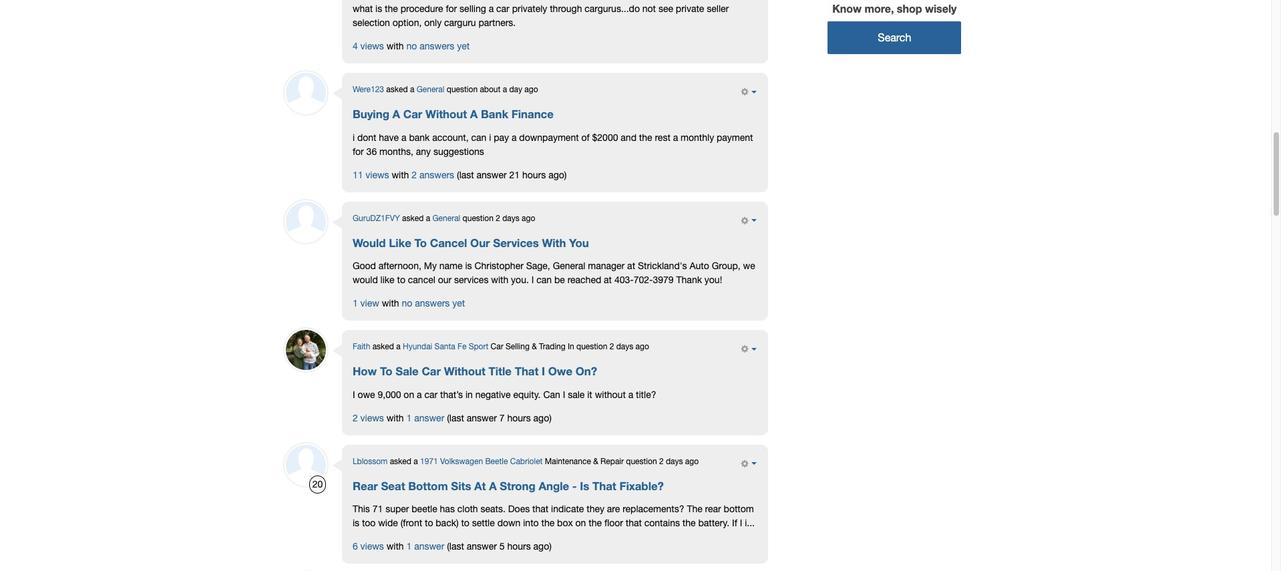 Task type: describe. For each thing, give the bounding box(es) containing it.
negative
[[476, 389, 511, 400]]

i...
[[745, 518, 755, 529]]

trading
[[539, 342, 566, 352]]

0 vertical spatial that
[[533, 504, 549, 515]]

ago) for that
[[534, 413, 552, 423]]

a inside what is the procedure for selling a car privately through cargurus...do not see private seller selection option, only carguru partners.
[[489, 3, 494, 14]]

auto
[[690, 261, 710, 271]]

sport
[[469, 342, 489, 352]]

through
[[550, 3, 582, 14]]

21
[[510, 169, 520, 180]]

i inside good afternoon,  my name is christopher sage, general manager at strickland's auto group,  we would like to cancel our services with you. i can be reached at 403-702-3979 thank you!
[[532, 275, 534, 285]]

faith link
[[353, 342, 370, 352]]

0 vertical spatial car
[[403, 108, 423, 121]]

faith
[[353, 342, 370, 352]]

we
[[744, 261, 756, 271]]

no answers yet link for 1 view with no answers yet
[[402, 298, 465, 309]]

2 views link
[[353, 413, 384, 423]]

the right into
[[542, 518, 555, 529]]

bottom
[[724, 504, 754, 515]]

seat
[[381, 480, 405, 493]]

i dont have a bank account, can i pay a downpayment of $2000 and the rest a  monthly payment for 36 months, any suggestions
[[353, 132, 753, 157]]

11 views link
[[353, 169, 389, 180]]

have
[[379, 132, 399, 143]]

and
[[621, 132, 637, 143]]

indicate
[[551, 504, 584, 515]]

ago up the
[[685, 457, 699, 466]]

1 answer link for bottom
[[407, 541, 445, 552]]

i left sale
[[563, 389, 566, 400]]

answers for 1 view with no answers yet
[[415, 298, 450, 309]]

(front
[[401, 518, 422, 529]]

hyundai santa fe sport link
[[403, 342, 489, 352]]

angle
[[539, 480, 569, 493]]

0 horizontal spatial on
[[404, 389, 414, 400]]

6
[[353, 541, 358, 552]]

a left 'title?'
[[629, 389, 634, 400]]

too
[[362, 518, 376, 529]]

rear
[[353, 480, 378, 493]]

would like to cancel our services with you link
[[353, 236, 589, 250]]

were123 asked a general question             about a day ago
[[353, 85, 538, 94]]

is inside good afternoon,  my name is christopher sage, general manager at strickland's auto group,  we would like to cancel our services with you. i can be reached at 403-702-3979 thank you!
[[465, 261, 472, 271]]

with for 11 views with 2 answers (last answer 21 hours ago)
[[392, 169, 409, 180]]

2 right in
[[610, 342, 614, 352]]

at
[[475, 480, 486, 493]]

11 views with 2 answers (last answer 21 hours ago)
[[353, 169, 567, 180]]

rear seat bottom sits at a strong angle - is that fixable? link
[[353, 480, 664, 493]]

0 horizontal spatial to
[[380, 365, 393, 379]]

views for rear
[[361, 541, 384, 552]]

1 for to
[[407, 413, 412, 423]]

1 vertical spatial car
[[491, 342, 504, 352]]

0 vertical spatial 1
[[353, 298, 358, 309]]

the inside what is the procedure for selling a car privately through cargurus...do not see private seller selection option, only carguru partners.
[[385, 3, 398, 14]]

a down "sale"
[[417, 389, 422, 400]]

not
[[643, 3, 656, 14]]

ago) for strong
[[534, 541, 552, 552]]

is inside this 71 super beetle has cloth seats. does that indicate they are  replacements? the rear bottom is too wide (front to back) to settle down into  the box on the floor that contains the battery. if i i...
[[353, 518, 360, 529]]

0 vertical spatial days
[[503, 214, 520, 223]]

day
[[509, 85, 523, 94]]

wisely
[[925, 2, 957, 15]]

what
[[353, 3, 373, 14]]

you.
[[511, 275, 529, 285]]

back)
[[436, 518, 459, 529]]

in
[[568, 342, 575, 352]]

more,
[[865, 2, 894, 15]]

question right in
[[577, 342, 608, 352]]

can inside good afternoon,  my name is christopher sage, general manager at strickland's auto group,  we would like to cancel our services with you. i can be reached at 403-702-3979 thank you!
[[537, 275, 552, 285]]

0 vertical spatial without
[[426, 108, 467, 121]]

that inside the how to sale car without title that i owe on? link
[[515, 365, 539, 379]]

monthly
[[681, 132, 714, 143]]

hours for that
[[507, 413, 531, 423]]

5
[[500, 541, 505, 552]]

privately
[[512, 3, 548, 14]]

owe
[[548, 365, 573, 379]]

4
[[353, 41, 358, 51]]

fe
[[458, 342, 467, 352]]

would
[[353, 275, 378, 285]]

2 down any
[[412, 169, 417, 180]]

cargurus...do
[[585, 3, 640, 14]]

a down 4 views with no answers yet
[[410, 85, 415, 94]]

hyundai
[[403, 342, 433, 352]]

on inside this 71 super beetle has cloth seats. does that indicate they are  replacements? the rear bottom is too wide (front to back) to settle down into  the box on the floor that contains the battery. if i i...
[[576, 518, 586, 529]]

like
[[381, 275, 395, 285]]

answers for 11 views with 2 answers (last answer 21 hours ago)
[[420, 169, 454, 180]]

lblossom
[[353, 457, 388, 466]]

owe
[[358, 389, 375, 400]]

would like to cancel our services with you
[[353, 236, 589, 250]]

a inside "link"
[[489, 480, 497, 493]]

battery.
[[699, 518, 730, 529]]

i inside this 71 super beetle has cloth seats. does that indicate they are  replacements? the rear bottom is too wide (front to back) to settle down into  the box on the floor that contains the battery. if i i...
[[740, 518, 743, 529]]

sits
[[451, 480, 471, 493]]

it
[[588, 389, 593, 400]]

1 vertical spatial without
[[444, 365, 486, 379]]

1 view with no answers yet
[[353, 298, 465, 309]]

afternoon,
[[379, 261, 422, 271]]

0 vertical spatial &
[[532, 342, 537, 352]]

this
[[353, 504, 370, 515]]

with for 6 views with 1 answer (last answer 5 hours ago)
[[387, 541, 404, 552]]

selling
[[506, 342, 530, 352]]

i left owe at the bottom left of page
[[353, 389, 355, 400]]

in
[[466, 389, 473, 400]]

to inside good afternoon,  my name is christopher sage, general manager at strickland's auto group,  we would like to cancel our services with you. i can be reached at 403-702-3979 thank you!
[[397, 275, 406, 285]]

title
[[489, 365, 512, 379]]

ago up 'title?'
[[636, 342, 649, 352]]

you!
[[705, 275, 723, 285]]

0 horizontal spatial at
[[604, 275, 612, 285]]

payment
[[717, 132, 753, 143]]

i owe 9,000 on a car that's in negative equity.  can i sale it without a title?
[[353, 389, 657, 400]]

dont
[[357, 132, 377, 143]]

my
[[424, 261, 437, 271]]

thank
[[677, 275, 702, 285]]

floor
[[605, 518, 623, 529]]

rear seat bottom sits at a strong angle - is that fixable?
[[353, 480, 664, 493]]

contains
[[645, 518, 680, 529]]

gurudz1fvy
[[353, 214, 400, 223]]

with for 1 view with no answers yet
[[382, 298, 399, 309]]

if
[[732, 518, 738, 529]]

only
[[424, 17, 442, 28]]

no for 4 views
[[407, 41, 417, 51]]

a left 1971
[[414, 457, 418, 466]]

general for without
[[417, 85, 445, 94]]

volkswagen
[[440, 457, 483, 466]]

can inside 'i dont have a bank account, can i pay a downpayment of $2000 and the rest a  monthly payment for 36 months, any suggestions'
[[471, 132, 487, 143]]

without
[[595, 389, 626, 400]]

months,
[[380, 146, 414, 157]]

(last for car
[[447, 413, 464, 423]]

shop
[[897, 2, 923, 15]]

can
[[544, 389, 561, 400]]

asked for seat
[[390, 457, 412, 466]]

be
[[555, 275, 565, 285]]

4 views link
[[353, 41, 384, 51]]

1 horizontal spatial &
[[594, 457, 599, 466]]

hours for finance
[[523, 169, 546, 180]]

11
[[353, 169, 363, 180]]

with inside good afternoon,  my name is christopher sage, general manager at strickland's auto group,  we would like to cancel our services with you. i can be reached at 403-702-3979 thank you!
[[491, 275, 509, 285]]

yet for 1 view with no answers yet
[[453, 298, 465, 309]]

box
[[557, 518, 573, 529]]

about
[[480, 85, 501, 94]]

good afternoon,  my name is christopher sage, general manager at strickland's auto group,  we would like to cancel our services with you. i can be reached at 403-702-3979 thank you!
[[353, 261, 756, 285]]

title?
[[636, 389, 657, 400]]



Task type: vqa. For each thing, say whether or not it's contained in the screenshot.
Financing
no



Task type: locate. For each thing, give the bounding box(es) containing it.
know
[[833, 2, 862, 15]]

1 vertical spatial on
[[576, 518, 586, 529]]

question up our
[[463, 214, 494, 223]]

2 up services
[[496, 214, 500, 223]]

on?
[[576, 365, 597, 379]]

to right like
[[397, 275, 406, 285]]

services
[[493, 236, 539, 250]]

santa
[[435, 342, 456, 352]]

1 vertical spatial answers
[[420, 169, 454, 180]]

with down wide
[[387, 541, 404, 552]]

0 vertical spatial yet
[[457, 41, 470, 51]]

car up bank
[[403, 108, 423, 121]]

general
[[417, 85, 445, 94], [433, 214, 461, 223], [553, 261, 586, 271]]

2 vertical spatial hours
[[507, 541, 531, 552]]

0 horizontal spatial that
[[515, 365, 539, 379]]

asked right faith link
[[373, 342, 394, 352]]

0 horizontal spatial to
[[397, 275, 406, 285]]

i left dont
[[353, 132, 355, 143]]

answer down that's
[[414, 413, 445, 423]]

that up into
[[533, 504, 549, 515]]

general up buying a car without a bank finance
[[417, 85, 445, 94]]

general inside good afternoon,  my name is christopher sage, general manager at strickland's auto group,  we would like to cancel our services with you. i can be reached at 403-702-3979 thank you!
[[553, 261, 586, 271]]

at
[[628, 261, 636, 271], [604, 275, 612, 285]]

a up have
[[393, 108, 400, 121]]

1 answer link down that's
[[407, 413, 445, 423]]

1 horizontal spatial that
[[626, 518, 642, 529]]

0 horizontal spatial car
[[425, 389, 438, 400]]

0 horizontal spatial can
[[471, 132, 487, 143]]

bank
[[409, 132, 430, 143]]

i right if
[[740, 518, 743, 529]]

that's
[[440, 389, 463, 400]]

0 vertical spatial general
[[417, 85, 445, 94]]

manager
[[588, 261, 625, 271]]

0 vertical spatial is
[[376, 3, 382, 14]]

general link for without
[[417, 85, 445, 94]]

would
[[353, 236, 386, 250]]

no answers yet link down 'our'
[[402, 298, 465, 309]]

0 vertical spatial to
[[415, 236, 427, 250]]

2 vertical spatial ago)
[[534, 541, 552, 552]]

2 1 answer link from the top
[[407, 541, 445, 552]]

1 vertical spatial general link
[[433, 214, 461, 223]]

0 vertical spatial for
[[446, 3, 457, 14]]

20
[[313, 479, 323, 490]]

rest
[[655, 132, 671, 143]]

(last down that's
[[447, 413, 464, 423]]

that right is
[[593, 480, 617, 493]]

1 down (front
[[407, 541, 412, 552]]

1 horizontal spatial that
[[593, 480, 617, 493]]

2 vertical spatial days
[[666, 457, 683, 466]]

is inside what is the procedure for selling a car privately through cargurus...do not see private seller selection option, only carguru partners.
[[376, 3, 382, 14]]

0 horizontal spatial a
[[393, 108, 400, 121]]

0 vertical spatial on
[[404, 389, 414, 400]]

7
[[500, 413, 505, 423]]

no answers yet link down only
[[407, 41, 470, 51]]

were123
[[353, 85, 384, 94]]

1 horizontal spatial can
[[537, 275, 552, 285]]

with
[[542, 236, 566, 250]]

any
[[416, 146, 431, 157]]

question up buying a car without a bank finance
[[447, 85, 478, 94]]

2 vertical spatial (last
[[447, 541, 464, 552]]

of
[[582, 132, 590, 143]]

answer for without
[[467, 413, 497, 423]]

0 vertical spatial car
[[497, 3, 510, 14]]

finance
[[512, 108, 554, 121]]

a right pay
[[512, 132, 517, 143]]

views for how
[[361, 413, 384, 423]]

a right at
[[489, 480, 497, 493]]

2
[[412, 169, 417, 180], [496, 214, 500, 223], [610, 342, 614, 352], [353, 413, 358, 423], [659, 457, 664, 466]]

seller
[[707, 3, 729, 14]]

1 vertical spatial that
[[626, 518, 642, 529]]

1 view link
[[353, 298, 379, 309]]

asked for to
[[373, 342, 394, 352]]

seats.
[[481, 504, 506, 515]]

a left day
[[503, 85, 507, 94]]

1 horizontal spatial car
[[497, 3, 510, 14]]

1 horizontal spatial to
[[415, 236, 427, 250]]

0 horizontal spatial i
[[353, 132, 355, 143]]

car right sport
[[491, 342, 504, 352]]

fixable?
[[620, 480, 664, 493]]

1 horizontal spatial on
[[576, 518, 586, 529]]

answers down any
[[420, 169, 454, 180]]

to down cloth at bottom
[[461, 518, 470, 529]]

6 views link
[[353, 541, 384, 552]]

private
[[676, 3, 705, 14]]

with down 9,000
[[387, 413, 404, 423]]

general link up buying a car without a bank finance
[[417, 85, 445, 94]]

at down manager
[[604, 275, 612, 285]]

car up partners.
[[497, 3, 510, 14]]

beetle
[[485, 457, 508, 466]]

1 answer link down (front
[[407, 541, 445, 552]]

without up in
[[444, 365, 486, 379]]

general up "cancel"
[[433, 214, 461, 223]]

(last
[[457, 169, 474, 180], [447, 413, 464, 423], [447, 541, 464, 552]]

answer for at
[[467, 541, 497, 552]]

no answers yet link for 4 views with no answers yet
[[407, 41, 470, 51]]

2 vertical spatial 1
[[407, 541, 412, 552]]

1 horizontal spatial a
[[470, 108, 478, 121]]

1 vertical spatial days
[[617, 342, 634, 352]]

1 vertical spatial for
[[353, 146, 364, 157]]

1 horizontal spatial for
[[446, 3, 457, 14]]

2 i from the left
[[489, 132, 491, 143]]

asked for like
[[402, 214, 424, 223]]

sale
[[568, 389, 585, 400]]

& right selling
[[532, 342, 537, 352]]

views down owe at the bottom left of page
[[361, 413, 384, 423]]

asked
[[386, 85, 408, 94], [402, 214, 424, 223], [373, 342, 394, 352], [390, 457, 412, 466]]

1 vertical spatial 1
[[407, 413, 412, 423]]

(last for sits
[[447, 541, 464, 552]]

beetle
[[412, 504, 437, 515]]

with down months,
[[392, 169, 409, 180]]

$2000
[[592, 132, 618, 143]]

the inside 'i dont have a bank account, can i pay a downpayment of $2000 and the rest a  monthly payment for 36 months, any suggestions'
[[639, 132, 653, 143]]

general link
[[417, 85, 445, 94], [433, 214, 461, 223]]

0 vertical spatial that
[[515, 365, 539, 379]]

i left 'owe'
[[542, 365, 545, 379]]

1
[[353, 298, 358, 309], [407, 413, 412, 423], [407, 541, 412, 552]]

a left hyundai in the bottom left of the page
[[396, 342, 401, 352]]

the up option, at the left of page
[[385, 3, 398, 14]]

answers for 4 views with no answers yet
[[420, 41, 455, 51]]

days up "without"
[[617, 342, 634, 352]]

for up carguru
[[446, 3, 457, 14]]

1 1 answer link from the top
[[407, 413, 445, 423]]

1 vertical spatial no
[[402, 298, 413, 309]]

is left too
[[353, 518, 360, 529]]

can
[[471, 132, 487, 143], [537, 275, 552, 285]]

can left pay
[[471, 132, 487, 143]]

1 vertical spatial &
[[594, 457, 599, 466]]

1 vertical spatial yet
[[453, 298, 465, 309]]

a up "cancel"
[[426, 214, 430, 223]]

answers
[[420, 41, 455, 51], [420, 169, 454, 180], [415, 298, 450, 309]]

search link
[[828, 22, 962, 54]]

ago) down the 'can'
[[534, 413, 552, 423]]

a right have
[[402, 132, 407, 143]]

4 views with no answers yet
[[353, 41, 470, 51]]

yet
[[457, 41, 470, 51], [453, 298, 465, 309]]

that inside rear seat bottom sits at a strong angle - is that fixable? "link"
[[593, 480, 617, 493]]

is up selection
[[376, 3, 382, 14]]

views right 4
[[361, 41, 384, 51]]

2 horizontal spatial is
[[465, 261, 472, 271]]

2 vertical spatial answers
[[415, 298, 450, 309]]

gurudz1fvy link
[[353, 214, 400, 223]]

ago) down into
[[534, 541, 552, 552]]

asked for a
[[386, 85, 408, 94]]

1 vertical spatial car
[[425, 389, 438, 400]]

36
[[367, 146, 377, 157]]

car right "sale"
[[422, 365, 441, 379]]

a left bank
[[470, 108, 478, 121]]

0 vertical spatial no answers yet link
[[407, 41, 470, 51]]

0 horizontal spatial that
[[533, 504, 549, 515]]

1 horizontal spatial is
[[376, 3, 382, 14]]

0 horizontal spatial &
[[532, 342, 537, 352]]

0 vertical spatial can
[[471, 132, 487, 143]]

at up the 403-
[[628, 261, 636, 271]]

answers down cancel on the top left of page
[[415, 298, 450, 309]]

yet for 4 views with no answers yet
[[457, 41, 470, 51]]

1 for seat
[[407, 541, 412, 552]]

-
[[573, 480, 577, 493]]

cancel
[[408, 275, 436, 285]]

that up the equity.
[[515, 365, 539, 379]]

to down 'beetle'
[[425, 518, 433, 529]]

ago up services
[[522, 214, 535, 223]]

0 vertical spatial at
[[628, 261, 636, 271]]

without up "account,"
[[426, 108, 467, 121]]

faith asked a hyundai santa fe sport car selling & trading in             question             2 days ago
[[353, 342, 649, 352]]

1 vertical spatial (last
[[447, 413, 464, 423]]

yet down the services
[[453, 298, 465, 309]]

i left pay
[[489, 132, 491, 143]]

(last for without
[[457, 169, 474, 180]]

car left that's
[[425, 389, 438, 400]]

1 horizontal spatial to
[[425, 518, 433, 529]]

0 vertical spatial answers
[[420, 41, 455, 51]]

question up fixable?
[[626, 457, 657, 466]]

2 horizontal spatial a
[[489, 480, 497, 493]]

ago) down 'i dont have a bank account, can i pay a downpayment of $2000 and the rest a  monthly payment for 36 months, any suggestions'
[[549, 169, 567, 180]]

views
[[361, 41, 384, 51], [366, 169, 389, 180], [361, 413, 384, 423], [361, 541, 384, 552]]

selling
[[460, 3, 486, 14]]

403-
[[615, 275, 634, 285]]

1 answer link for sale
[[407, 413, 445, 423]]

carguru
[[444, 17, 476, 28]]

like
[[389, 236, 412, 250]]

no
[[407, 41, 417, 51], [402, 298, 413, 309]]

general for cancel
[[433, 214, 461, 223]]

are
[[607, 504, 620, 515]]

2 answers link
[[412, 169, 454, 180]]

days up services
[[503, 214, 520, 223]]

1 vertical spatial ago)
[[534, 413, 552, 423]]

the down the
[[683, 518, 696, 529]]

cancel
[[430, 236, 467, 250]]

for inside what is the procedure for selling a car privately through cargurus...do not see private seller selection option, only carguru partners.
[[446, 3, 457, 14]]

1 i from the left
[[353, 132, 355, 143]]

suggestions
[[434, 146, 484, 157]]

2 vertical spatial car
[[422, 365, 441, 379]]

1 vertical spatial to
[[380, 365, 393, 379]]

0 horizontal spatial is
[[353, 518, 360, 529]]

1 horizontal spatial i
[[489, 132, 491, 143]]

1 answer link
[[407, 413, 445, 423], [407, 541, 445, 552]]

2 horizontal spatial to
[[461, 518, 470, 529]]

2 down owe at the bottom left of page
[[353, 413, 358, 423]]

1 left 'view'
[[353, 298, 358, 309]]

on right 9,000
[[404, 389, 414, 400]]

how to sale car without title that i owe on? link
[[353, 365, 597, 379]]

hours right the 7
[[507, 413, 531, 423]]

i right you.
[[532, 275, 534, 285]]

1 vertical spatial general
[[433, 214, 461, 223]]

search
[[878, 32, 912, 44]]

1 horizontal spatial at
[[628, 261, 636, 271]]

no down option, at the left of page
[[407, 41, 417, 51]]

1 vertical spatial can
[[537, 275, 552, 285]]

christopher
[[475, 261, 524, 271]]

bank
[[481, 108, 509, 121]]

they
[[587, 504, 605, 515]]

2 vertical spatial is
[[353, 518, 360, 529]]

with for 2 views with 1 answer (last answer 7 hours ago)
[[387, 413, 404, 423]]

downpayment
[[519, 132, 579, 143]]

2 horizontal spatial days
[[666, 457, 683, 466]]

a right rest
[[673, 132, 678, 143]]

car inside what is the procedure for selling a car privately through cargurus...do not see private seller selection option, only carguru partners.
[[497, 3, 510, 14]]

2 up fixable?
[[659, 457, 664, 466]]

no for 1 view
[[402, 298, 413, 309]]

see
[[659, 3, 674, 14]]

for inside 'i dont have a bank account, can i pay a downpayment of $2000 and the rest a  monthly payment for 36 months, any suggestions'
[[353, 146, 364, 157]]

replacements?
[[623, 504, 685, 515]]

0 vertical spatial hours
[[523, 169, 546, 180]]

on right the box
[[576, 518, 586, 529]]

with right 'view'
[[382, 298, 399, 309]]

buying a car without a bank finance link
[[353, 108, 554, 121]]

views for buying
[[366, 169, 389, 180]]

ago)
[[549, 169, 567, 180], [534, 413, 552, 423], [534, 541, 552, 552]]

1 vertical spatial at
[[604, 275, 612, 285]]

1 vertical spatial 1 answer link
[[407, 541, 445, 552]]

1 vertical spatial no answers yet link
[[402, 298, 465, 309]]

1 vertical spatial hours
[[507, 413, 531, 423]]

days
[[503, 214, 520, 223], [617, 342, 634, 352], [666, 457, 683, 466]]

with down christopher on the left
[[491, 275, 509, 285]]

answer left the 7
[[467, 413, 497, 423]]

maintenance
[[545, 457, 591, 466]]

i
[[353, 132, 355, 143], [489, 132, 491, 143]]

the down they in the bottom left of the page
[[589, 518, 602, 529]]

1 vertical spatial that
[[593, 480, 617, 493]]

1 right 2 views link
[[407, 413, 412, 423]]

1 horizontal spatial days
[[617, 342, 634, 352]]

answer down back)
[[414, 541, 445, 552]]

can down sage,
[[537, 275, 552, 285]]

ago) for finance
[[549, 169, 567, 180]]

with down option, at the left of page
[[387, 41, 404, 51]]

hours for strong
[[507, 541, 531, 552]]

2 vertical spatial general
[[553, 261, 586, 271]]

the
[[385, 3, 398, 14], [639, 132, 653, 143], [542, 518, 555, 529], [589, 518, 602, 529], [683, 518, 696, 529]]

general link for cancel
[[433, 214, 461, 223]]

& left repair
[[594, 457, 599, 466]]

(last down back)
[[447, 541, 464, 552]]

0 vertical spatial (last
[[457, 169, 474, 180]]

were123 link
[[353, 85, 384, 94]]

hours right 21
[[523, 169, 546, 180]]

rear
[[705, 504, 722, 515]]

answer for a
[[477, 169, 507, 180]]

general link up "cancel"
[[433, 214, 461, 223]]

asked up like on the top left of page
[[402, 214, 424, 223]]

0 vertical spatial 1 answer link
[[407, 413, 445, 423]]

is up the services
[[465, 261, 472, 271]]

0 vertical spatial ago)
[[549, 169, 567, 180]]

with for 4 views with no answers yet
[[387, 41, 404, 51]]

ago right day
[[525, 85, 538, 94]]

yet down carguru
[[457, 41, 470, 51]]

0 horizontal spatial for
[[353, 146, 364, 157]]

answer left 5
[[467, 541, 497, 552]]

0 vertical spatial no
[[407, 41, 417, 51]]

0 horizontal spatial days
[[503, 214, 520, 223]]

with
[[387, 41, 404, 51], [392, 169, 409, 180], [491, 275, 509, 285], [382, 298, 399, 309], [387, 413, 404, 423], [387, 541, 404, 552]]

how to sale car without title that i owe on?
[[353, 365, 597, 379]]

account,
[[432, 132, 469, 143]]

super
[[386, 504, 409, 515]]

1971 volkswagen beetle cabriolet link
[[420, 457, 543, 466]]

0 vertical spatial general link
[[417, 85, 445, 94]]

the left rest
[[639, 132, 653, 143]]

for left the 36 at the left top of page
[[353, 146, 364, 157]]

reached
[[568, 275, 602, 285]]

71
[[373, 504, 383, 515]]

(last down 'suggestions'
[[457, 169, 474, 180]]

1 vertical spatial is
[[465, 261, 472, 271]]



